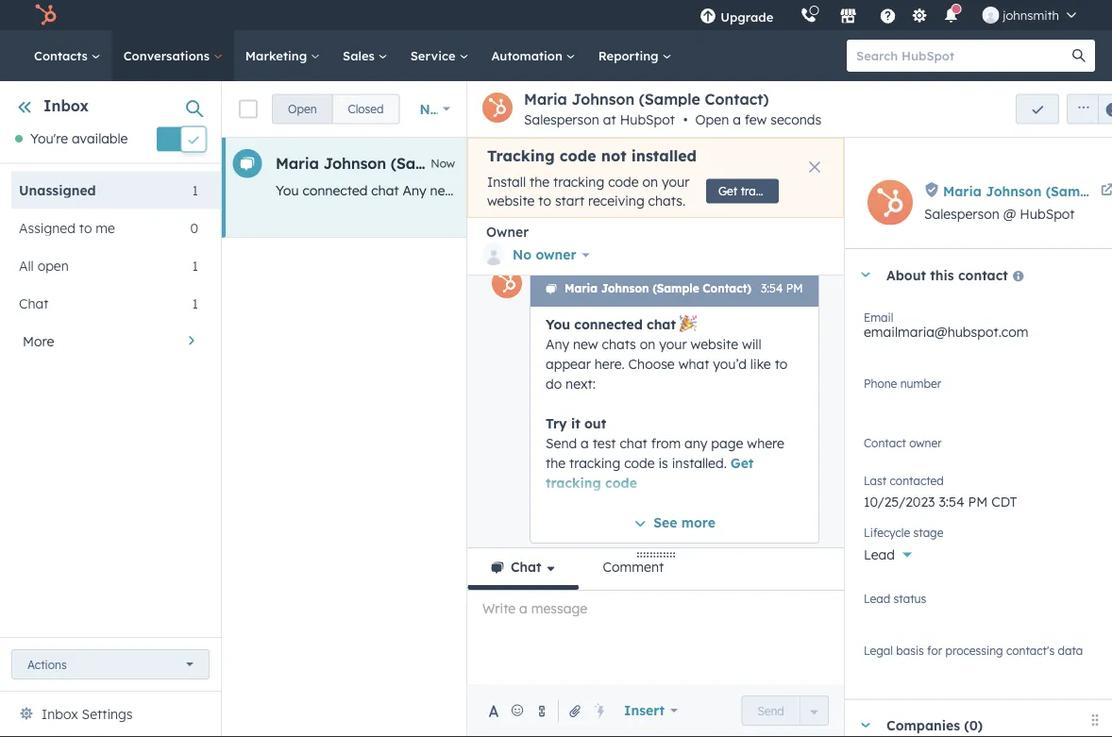 Task type: describe. For each thing, give the bounding box(es) containing it.
chat down maria johnson (sample contact)
[[371, 182, 399, 199]]

all open
[[19, 257, 69, 274]]

your inside row
[[516, 182, 544, 199]]

group containing open
[[272, 94, 400, 124]]

Closed button
[[332, 94, 400, 124]]

salesperson inside maria johnson (sample contact) salesperson at hubspot • open a few seconds
[[524, 111, 600, 128]]

do inside you connected chat 🎉 any new chats on your website will appear here. choose what you'd like to do next:
[[546, 376, 562, 392]]

you'd inside row
[[790, 182, 824, 199]]

hubspot inside maria johnson (sample contact) salesperson at hubspot • open a few seconds
[[620, 111, 675, 128]]

newest button
[[408, 90, 468, 128]]

john smith image
[[983, 7, 1000, 24]]

johnson for maria johnson (sample c
[[986, 183, 1042, 199]]

available
[[72, 131, 128, 147]]

email
[[864, 310, 894, 324]]

connected for you connected chat 🎉 any new chats on your website will appear here. choose what you'd like to do next:
[[575, 316, 643, 333]]

upgrade image
[[700, 9, 717, 26]]

(sample for maria johnson (sample contact)
[[391, 154, 452, 173]]

upgrade
[[721, 9, 774, 25]]

owner up last contacted
[[886, 443, 924, 459]]

Search HubSpot search field
[[847, 40, 1079, 72]]

companies
[[887, 717, 961, 734]]

your inside you connected chat 🎉 any new chats on your website will appear here. choose what you'd like to do next:
[[659, 336, 687, 352]]

from inside "try it out send a test chat from any page where the tracking code is installed."
[[651, 435, 681, 452]]

tracking code not installed alert
[[468, 138, 844, 218]]

try inside "try it out send a test chat from any page where the tracking code is installed."
[[546, 415, 567, 432]]

inbox settings link
[[42, 704, 133, 726]]

it inside "try it out send a test chat from any page where the tracking code is installed."
[[571, 415, 581, 432]]

start
[[555, 192, 585, 209]]

you for you connected chat any new chats on your website will appear here. choose what you'd like to do next:  try it out  send a test chat from
[[276, 182, 299, 199]]

no inside popup button
[[513, 247, 532, 263]]

owner
[[486, 224, 529, 241]]

contacts
[[34, 48, 91, 63]]

tracking
[[487, 146, 555, 165]]

calling icon image
[[800, 7, 817, 24]]

from inside row
[[1086, 182, 1113, 199]]

hubspot link
[[23, 4, 71, 26]]

no owner button for owner
[[483, 241, 590, 269]]

reporting link
[[587, 30, 683, 81]]

1 for unassigned
[[192, 182, 198, 198]]

insert button
[[612, 692, 690, 730]]

widget.
[[577, 633, 623, 650]]

conversations link
[[112, 30, 234, 81]]

about this contact
[[887, 267, 1009, 283]]

this
[[931, 267, 955, 283]]

companies (0) button
[[845, 700, 1113, 738]]

you connected chat any new chats on your website will appear here. choose what you'd like to do next:  try it out  send a test chat from
[[276, 182, 1113, 199]]

help button
[[872, 0, 904, 30]]

inbox for inbox
[[43, 96, 89, 115]]

number
[[901, 376, 942, 391]]

will inside you connected chat 🎉 any new chats on your website will appear here. choose what you'd like to do next:
[[742, 336, 762, 352]]

tracking up manage
[[546, 475, 601, 491]]

comment
[[603, 559, 664, 576]]

get tracking code inside button
[[719, 184, 814, 198]]

open inside maria johnson (sample contact) salesperson at hubspot • open a few seconds
[[696, 111, 729, 128]]

data
[[1058, 644, 1084, 658]]

help image
[[880, 9, 897, 26]]

1 horizontal spatial hubspot
[[1020, 206, 1075, 222]]

settings image
[[911, 8, 928, 25]]

chats inside you connected chat 🎉 any new chats on your website will appear here. choose what you'd like to do next:
[[602, 336, 636, 352]]

choose inside you connected chat 🎉 any new chats on your website will appear here. choose what you'd like to do next:
[[629, 356, 675, 372]]

maria johnson (sample contact)
[[276, 154, 521, 173]]

automation
[[492, 48, 566, 63]]

newest
[[420, 101, 468, 117]]

team's
[[546, 713, 587, 729]]

@
[[1004, 206, 1017, 222]]

out inside "try it out send a test chat from any page where the tracking code is installed."
[[585, 415, 607, 432]]

a inside row
[[1016, 182, 1024, 199]]

lead button
[[864, 536, 1113, 568]]

settings
[[82, 706, 133, 723]]

customize the color and style of your chat widget.
[[546, 614, 777, 650]]

next: inside you connected chat 🎉 any new chats on your website will appear here. choose what you'd like to do next:
[[566, 376, 596, 392]]

customize
[[546, 614, 611, 630]]

contacted
[[890, 474, 944, 488]]

caret image for about this contact dropdown button
[[860, 272, 872, 277]]

website inside you connected chat 🎉 any new chats on your website will appear here. choose what you'd like to do next:
[[691, 336, 739, 352]]

salesperson @ hubspot
[[925, 206, 1075, 222]]

contact) for maria johnson (sample contact)
[[457, 154, 521, 173]]

main content containing maria johnson (sample contact)
[[222, 23, 1113, 738]]

lifecycle
[[864, 526, 911, 540]]

last contacted
[[864, 474, 944, 488]]

set up chat behaviour based on your team's availability.
[[546, 693, 776, 729]]

chat inside the manage your chat messaging and automation.
[[632, 534, 660, 551]]

website inside install the tracking code on your website to start receiving chats.
[[487, 192, 535, 209]]

processing
[[946, 644, 1004, 658]]

get inside get tracking code button
[[719, 184, 738, 198]]

caret image for companies (0) dropdown button
[[860, 723, 872, 728]]

a inside maria johnson (sample contact) salesperson at hubspot • open a few seconds
[[733, 111, 741, 128]]

your inside "set up chat behaviour based on your team's availability."
[[749, 693, 776, 709]]

0 vertical spatial chat
[[19, 295, 49, 312]]

me
[[96, 219, 115, 236]]

about this contact button
[[845, 249, 1113, 300]]

manage your chat messaging and automation.
[[546, 534, 759, 571]]

a inside "try it out send a test chat from any page where the tracking code is installed."
[[581, 435, 589, 452]]

search button
[[1063, 40, 1096, 72]]

insert
[[624, 703, 665, 719]]

you're available
[[30, 131, 128, 147]]

closed
[[348, 102, 384, 116]]

your inside the manage your chat messaging and automation.
[[601, 534, 629, 551]]

lead for lead status
[[864, 592, 891, 606]]

actions button
[[11, 650, 210, 680]]

to inside row
[[852, 182, 865, 199]]

try inside row
[[922, 182, 941, 199]]

your inside install the tracking code on your website to start receiving chats.
[[662, 174, 690, 190]]

get inside get tracking code link
[[731, 455, 754, 471]]

of
[[733, 614, 745, 630]]

manage
[[546, 534, 597, 551]]

stage
[[914, 526, 944, 540]]

send button
[[742, 696, 801, 726]]

on inside install the tracking code on your website to start receiving chats.
[[643, 174, 658, 190]]

chat inside "try it out send a test chat from any page where the tracking code is installed."
[[620, 435, 648, 452]]

any inside row
[[403, 182, 427, 199]]

emailmaria@hubspot.com
[[864, 324, 1029, 340]]

about
[[887, 267, 927, 283]]

owner for contact owner no owner
[[910, 436, 942, 450]]

get tracking code button
[[706, 179, 814, 204]]

legal basis for processing contact's data
[[864, 644, 1084, 658]]

lifecycle stage
[[864, 526, 944, 540]]

johnsmith
[[1003, 7, 1060, 23]]

what inside you connected chat 🎉 any new chats on your website will appear here. choose what you'd like to do next:
[[679, 356, 710, 372]]

1 vertical spatial get tracking code
[[546, 455, 754, 491]]

install
[[487, 174, 526, 190]]

here. inside row
[[671, 182, 702, 199]]

•
[[684, 111, 688, 128]]

at
[[603, 111, 616, 128]]

for
[[928, 644, 943, 658]]

c
[[1105, 183, 1113, 199]]

contacts link
[[23, 30, 112, 81]]

calling icon button
[[793, 3, 825, 28]]

receiving
[[588, 192, 645, 209]]

is
[[659, 455, 669, 471]]

try it out send a test chat from any page where the tracking code is installed.
[[546, 415, 785, 471]]

not
[[601, 146, 627, 165]]

code inside get tracking code link
[[606, 475, 637, 491]]

installed.
[[672, 455, 727, 471]]

no owner
[[513, 247, 577, 263]]

appear inside you connected chat 🎉 any new chats on your website will appear here. choose what you'd like to do next:
[[546, 356, 591, 372]]

get tracking code link
[[546, 455, 754, 491]]

notifications image
[[943, 9, 960, 26]]

you're
[[30, 131, 68, 147]]

tracking code not installed
[[487, 146, 697, 165]]

on inside "set up chat behaviour based on your team's availability."
[[729, 693, 745, 709]]

page
[[712, 435, 744, 452]]

style
[[700, 614, 729, 630]]

1 horizontal spatial salesperson
[[925, 206, 1000, 222]]



Task type: vqa. For each thing, say whether or not it's contained in the screenshot.


Task type: locate. For each thing, give the bounding box(es) containing it.
0 vertical spatial from
[[1086, 182, 1113, 199]]

0 horizontal spatial new
[[430, 182, 455, 199]]

it up salesperson @ hubspot
[[944, 182, 953, 199]]

group down sales
[[272, 94, 400, 124]]

0 vertical spatial get tracking code
[[719, 184, 814, 198]]

maria down "automation" link
[[524, 90, 568, 109]]

contact's
[[1007, 644, 1055, 658]]

johnson inside row
[[324, 154, 386, 173]]

out up salesperson @ hubspot
[[956, 182, 977, 199]]

caret image
[[860, 272, 872, 277], [860, 723, 872, 728]]

1 horizontal spatial appear
[[622, 182, 668, 199]]

your
[[662, 174, 690, 190], [516, 182, 544, 199], [659, 336, 687, 352], [601, 534, 629, 551], [749, 614, 777, 630], [749, 693, 776, 709]]

tracking left is
[[570, 455, 621, 471]]

the inside 'customize the color and style of your chat widget.'
[[614, 614, 634, 630]]

you down "no owner" at the top of the page
[[546, 316, 571, 333]]

conversations
[[123, 48, 213, 63]]

and inside the manage your chat messaging and automation.
[[735, 534, 759, 551]]

maria for maria johnson (sample contact)
[[276, 154, 319, 173]]

chat down customize
[[546, 633, 574, 650]]

(sample for maria johnson (sample contact) salesperson at hubspot • open a few seconds
[[639, 90, 701, 109]]

search image
[[1073, 49, 1086, 62]]

2 vertical spatial johnson
[[986, 183, 1042, 199]]

group down search button
[[1060, 94, 1113, 124]]

1 vertical spatial johnson
[[324, 154, 386, 173]]

2 horizontal spatial (sample
[[1046, 183, 1101, 199]]

0 vertical spatial choose
[[705, 182, 752, 199]]

new
[[430, 182, 455, 199], [573, 336, 598, 352]]

1 for chat
[[192, 295, 198, 312]]

1 vertical spatial a
[[1016, 182, 1024, 199]]

now
[[431, 156, 455, 170]]

connected
[[303, 182, 368, 199], [575, 316, 643, 333]]

0 horizontal spatial group
[[272, 94, 400, 124]]

code left "not"
[[560, 146, 597, 165]]

johnson up @
[[986, 183, 1042, 199]]

1 horizontal spatial from
[[1086, 182, 1113, 199]]

you
[[276, 182, 299, 199], [546, 316, 571, 333]]

what down few
[[755, 182, 786, 199]]

tracking inside "try it out send a test chat from any page where the tracking code is installed."
[[570, 455, 621, 471]]

1 vertical spatial connected
[[575, 316, 643, 333]]

johnson inside maria johnson (sample contact) salesperson at hubspot • open a few seconds
[[572, 90, 635, 109]]

code down "try it out send a test chat from any page where the tracking code is installed."
[[606, 475, 637, 491]]

chat inside "set up chat behaviour based on your team's availability."
[[590, 693, 617, 709]]

get right chats.
[[719, 184, 738, 198]]

and
[[735, 534, 759, 551], [672, 614, 697, 630]]

1 vertical spatial try
[[546, 415, 567, 432]]

0 vertical spatial lead
[[864, 547, 895, 563]]

see more button
[[634, 512, 716, 536]]

maria johnson (sample contact) salesperson at hubspot • open a few seconds
[[524, 90, 822, 128]]

0 horizontal spatial appear
[[546, 356, 591, 372]]

chat up comment
[[632, 534, 660, 551]]

0 vertical spatial hubspot
[[620, 111, 675, 128]]

0 horizontal spatial open
[[288, 102, 317, 116]]

0 horizontal spatial try
[[546, 415, 567, 432]]

0 horizontal spatial test
[[593, 435, 616, 452]]

contact) up install
[[457, 154, 521, 173]]

1 vertical spatial here.
[[595, 356, 625, 372]]

maria inside maria johnson (sample contact) salesperson at hubspot • open a few seconds
[[524, 90, 568, 109]]

new inside row
[[430, 182, 455, 199]]

no owner button down owner
[[483, 241, 590, 269]]

1 horizontal spatial no owner button
[[864, 433, 1113, 464]]

it inside row
[[944, 182, 953, 199]]

caret image left about
[[860, 272, 872, 277]]

automation link
[[480, 30, 587, 81]]

1 vertical spatial appear
[[546, 356, 591, 372]]

0 horizontal spatial from
[[651, 435, 681, 452]]

all
[[19, 257, 34, 274]]

contact)
[[705, 90, 769, 109], [457, 154, 521, 173]]

the left color
[[614, 614, 634, 630]]

marketing
[[245, 48, 311, 63]]

1 1 from the top
[[192, 182, 198, 198]]

0 vertical spatial salesperson
[[524, 111, 600, 128]]

like inside row
[[827, 182, 848, 199]]

the inside "try it out send a test chat from any page where the tracking code is installed."
[[546, 455, 566, 471]]

maria down "open" button
[[276, 154, 319, 173]]

Last contacted text field
[[864, 485, 1113, 515]]

phone
[[864, 376, 898, 391]]

choose up "try it out send a test chat from any page where the tracking code is installed."
[[629, 356, 675, 372]]

test inside live chat from maria johnson (sample contact) with context you connected chat
any new chats on your website will appear here. choose what you'd like to do next:

try it out 
send a test chat from any page where the tracking code is installed: https://app.hubs row
[[1028, 182, 1051, 199]]

you down "open" button
[[276, 182, 299, 199]]

1 lead from the top
[[864, 547, 895, 563]]

contact) for maria johnson (sample contact) salesperson at hubspot • open a few seconds
[[705, 90, 769, 109]]

you inside you connected chat 🎉 any new chats on your website will appear here. choose what you'd like to do next:
[[546, 316, 571, 333]]

1 vertical spatial out
[[585, 415, 607, 432]]

0 vertical spatial connected
[[303, 182, 368, 199]]

chat up 'more'
[[19, 295, 49, 312]]

1 vertical spatial the
[[546, 455, 566, 471]]

menu
[[687, 0, 1090, 30]]

your inside 'customize the color and style of your chat widget.'
[[749, 614, 777, 630]]

on
[[643, 174, 658, 190], [497, 182, 513, 199], [640, 336, 656, 352], [729, 693, 745, 709]]

marketplaces image
[[840, 9, 857, 26]]

automation.
[[546, 554, 622, 571]]

tracking down few
[[741, 184, 785, 198]]

will inside row
[[599, 182, 619, 199]]

2 1 from the top
[[192, 257, 198, 274]]

no owner button for contact owner
[[864, 433, 1113, 464]]

new inside you connected chat 🎉 any new chats on your website will appear here. choose what you'd like to do next:
[[573, 336, 598, 352]]

website down 🎉 at the top right of the page
[[691, 336, 739, 352]]

the
[[530, 174, 550, 190], [546, 455, 566, 471], [614, 614, 634, 630]]

(sample for maria johnson (sample c
[[1046, 183, 1101, 199]]

1 vertical spatial what
[[679, 356, 710, 372]]

sales link
[[332, 30, 399, 81]]

do inside row
[[868, 182, 884, 199]]

where
[[747, 435, 785, 452]]

any down "no owner" at the top of the page
[[546, 336, 570, 352]]

the for customize
[[614, 614, 634, 630]]

owner inside popup button
[[536, 247, 577, 263]]

chat left 🎉 at the top right of the page
[[647, 316, 676, 333]]

0 vertical spatial johnson
[[572, 90, 635, 109]]

appear inside row
[[622, 182, 668, 199]]

hubspot right at
[[620, 111, 675, 128]]

2 vertical spatial maria
[[944, 183, 982, 199]]

johnsmith button
[[971, 0, 1088, 30]]

🎉
[[680, 316, 693, 333]]

on inside row
[[497, 182, 513, 199]]

0 vertical spatial no
[[513, 247, 532, 263]]

no down owner
[[513, 247, 532, 263]]

1 horizontal spatial no
[[864, 443, 883, 459]]

reporting
[[599, 48, 663, 63]]

connected for you connected chat any new chats on your website will appear here. choose what you'd like to do next:  try it out  send a test chat from
[[303, 182, 368, 199]]

1 vertical spatial (sample
[[391, 154, 452, 173]]

1 horizontal spatial like
[[827, 182, 848, 199]]

0 horizontal spatial send
[[546, 435, 577, 452]]

like right get tracking code button
[[827, 182, 848, 199]]

you'd inside you connected chat 🎉 any new chats on your website will appear here. choose what you'd like to do next:
[[713, 356, 747, 372]]

caret image left companies on the bottom of the page
[[860, 723, 872, 728]]

0 horizontal spatial no owner button
[[483, 241, 590, 269]]

try
[[922, 182, 941, 199], [546, 415, 567, 432]]

1 horizontal spatial connected
[[575, 316, 643, 333]]

0 horizontal spatial like
[[751, 356, 771, 372]]

close image
[[809, 162, 821, 173]]

you'd down the close 'icon'
[[790, 182, 824, 199]]

connected left 🎉 at the top right of the page
[[575, 316, 643, 333]]

code left is
[[624, 455, 655, 471]]

0 vertical spatial you
[[276, 182, 299, 199]]

1 vertical spatial maria
[[276, 154, 319, 173]]

to inside you connected chat 🎉 any new chats on your website will appear here. choose what you'd like to do next:
[[775, 356, 788, 372]]

send up salesperson @ hubspot
[[981, 182, 1012, 199]]

0 vertical spatial you'd
[[790, 182, 824, 199]]

send inside row
[[981, 182, 1012, 199]]

johnson down closed
[[324, 154, 386, 173]]

maria inside row
[[276, 154, 319, 173]]

open right •
[[696, 111, 729, 128]]

send
[[981, 182, 1012, 199], [546, 435, 577, 452], [758, 704, 785, 718]]

website
[[548, 182, 596, 199], [487, 192, 535, 209], [691, 336, 739, 352]]

1 horizontal spatial here.
[[671, 182, 702, 199]]

0 horizontal spatial chats
[[459, 182, 493, 199]]

any inside you connected chat 🎉 any new chats on your website will appear here. choose what you'd like to do next:
[[546, 336, 570, 352]]

1 horizontal spatial any
[[546, 336, 570, 352]]

menu containing johnsmith
[[687, 0, 1090, 30]]

inbox left settings
[[42, 706, 78, 723]]

(sample down newest popup button
[[391, 154, 452, 173]]

chats.
[[649, 192, 686, 209]]

1 vertical spatial and
[[672, 614, 697, 630]]

comment button
[[579, 549, 688, 590]]

0 horizontal spatial it
[[571, 415, 581, 432]]

1 for all open
[[192, 257, 198, 274]]

0 horizontal spatial maria
[[276, 154, 319, 173]]

the down tracking
[[530, 174, 550, 190]]

0 vertical spatial do
[[868, 182, 884, 199]]

0 horizontal spatial salesperson
[[524, 111, 600, 128]]

1 horizontal spatial chats
[[602, 336, 636, 352]]

1 vertical spatial send
[[546, 435, 577, 452]]

send inside "try it out send a test chat from any page where the tracking code is installed."
[[546, 435, 577, 452]]

2 vertical spatial send
[[758, 704, 785, 718]]

inbox up you're available
[[43, 96, 89, 115]]

test up salesperson @ hubspot
[[1028, 182, 1051, 199]]

tracking inside button
[[741, 184, 785, 198]]

2 caret image from the top
[[860, 723, 872, 728]]

inbox for inbox settings
[[42, 706, 78, 723]]

no inside contact owner no owner
[[864, 443, 883, 459]]

contact) inside row
[[457, 154, 521, 173]]

seconds
[[771, 111, 822, 128]]

website down install
[[487, 192, 535, 209]]

1 vertical spatial will
[[742, 336, 762, 352]]

get down page
[[731, 455, 754, 471]]

1 horizontal spatial new
[[573, 336, 598, 352]]

1 vertical spatial you
[[546, 316, 571, 333]]

0 vertical spatial it
[[944, 182, 953, 199]]

live chat from maria johnson (sample contact) with context you connected chat
any new chats on your website will appear here. choose what you'd like to do next:

try it out 
send a test chat from any page where the tracking code is installed: https://app.hubs row
[[222, 138, 1113, 238]]

here. inside you connected chat 🎉 any new chats on your website will appear here. choose what you'd like to do next:
[[595, 356, 625, 372]]

maria up salesperson @ hubspot
[[944, 183, 982, 199]]

you're available image
[[15, 135, 23, 143]]

lead inside lead popup button
[[864, 547, 895, 563]]

owner up contacted
[[910, 436, 942, 450]]

chat right 'up'
[[590, 693, 617, 709]]

chat left c
[[1055, 182, 1082, 199]]

and right messaging
[[735, 534, 759, 551]]

0 vertical spatial the
[[530, 174, 550, 190]]

and left style
[[672, 614, 697, 630]]

website down tracking code not installed
[[548, 182, 596, 199]]

settings link
[[908, 5, 932, 25]]

send up get tracking code link
[[546, 435, 577, 452]]

maria johnson (sample c
[[944, 183, 1113, 199]]

chat left automation.
[[511, 559, 542, 576]]

next: inside row
[[888, 182, 918, 199]]

0 vertical spatial no owner button
[[483, 241, 590, 269]]

a left few
[[733, 111, 741, 128]]

assigned to me
[[19, 219, 115, 236]]

tracking
[[554, 174, 605, 190], [741, 184, 785, 198], [570, 455, 621, 471], [546, 475, 601, 491]]

installed
[[632, 146, 697, 165]]

sales
[[343, 48, 378, 63]]

1 vertical spatial do
[[546, 376, 562, 392]]

hubspot down "maria johnson (sample c" link
[[1020, 206, 1075, 222]]

you'd
[[790, 182, 824, 199], [713, 356, 747, 372]]

Phone number text field
[[864, 373, 1113, 411]]

your down 🎉 at the top right of the page
[[659, 336, 687, 352]]

1
[[192, 182, 198, 198], [192, 257, 198, 274], [192, 295, 198, 312]]

chats inside row
[[459, 182, 493, 199]]

code inside "try it out send a test chat from any page where the tracking code is installed."
[[624, 455, 655, 471]]

a up @
[[1016, 182, 1024, 199]]

marketing link
[[234, 30, 332, 81]]

1 vertical spatial get
[[731, 455, 754, 471]]

what inside row
[[755, 182, 786, 199]]

chat inside button
[[511, 559, 542, 576]]

2 group from the left
[[1060, 94, 1113, 124]]

availability.
[[591, 713, 661, 729]]

0 horizontal spatial what
[[679, 356, 710, 372]]

tracking inside install the tracking code on your website to start receiving chats.
[[554, 174, 605, 190]]

0 horizontal spatial you'd
[[713, 356, 747, 372]]

1 vertical spatial no owner button
[[864, 433, 1113, 464]]

open down marketing 'link'
[[288, 102, 317, 116]]

get tracking code up the see
[[546, 455, 754, 491]]

Open button
[[272, 94, 333, 124]]

0 horizontal spatial you
[[276, 182, 299, 199]]

code down the close 'icon'
[[788, 184, 814, 198]]

code inside get tracking code button
[[788, 184, 814, 198]]

salesperson left @
[[925, 206, 1000, 222]]

test up get tracking code link
[[593, 435, 616, 452]]

owner for no owner
[[536, 247, 577, 263]]

0 vertical spatial caret image
[[860, 272, 872, 277]]

salesperson
[[524, 111, 600, 128], [925, 206, 1000, 222]]

legal
[[864, 644, 893, 658]]

1 horizontal spatial do
[[868, 182, 884, 199]]

last
[[864, 474, 887, 488]]

no owner button
[[483, 241, 590, 269], [864, 433, 1113, 464]]

1 horizontal spatial it
[[944, 182, 953, 199]]

1 horizontal spatial out
[[956, 182, 977, 199]]

maria johnson (sample c link
[[944, 180, 1113, 203]]

caret image inside about this contact dropdown button
[[860, 272, 872, 277]]

lead for lead
[[864, 547, 895, 563]]

1 vertical spatial inbox
[[42, 706, 78, 723]]

lead down lifecycle
[[864, 547, 895, 563]]

hubspot image
[[34, 4, 57, 26]]

next:
[[888, 182, 918, 199], [566, 376, 596, 392]]

2 lead from the top
[[864, 592, 891, 606]]

(sample inside row
[[391, 154, 452, 173]]

behaviour
[[621, 693, 683, 709]]

messaging
[[664, 534, 732, 551]]

0 vertical spatial 1
[[192, 182, 198, 198]]

owner
[[536, 247, 577, 263], [910, 436, 942, 450], [886, 443, 924, 459]]

color
[[638, 614, 669, 630]]

1 vertical spatial contact)
[[457, 154, 521, 173]]

will
[[599, 182, 619, 199], [742, 336, 762, 352]]

status
[[894, 592, 927, 606]]

1 vertical spatial next:
[[566, 376, 596, 392]]

lead left status
[[864, 592, 891, 606]]

get
[[719, 184, 738, 198], [731, 455, 754, 471]]

out up get tracking code link
[[585, 415, 607, 432]]

salesperson up tracking code not installed
[[524, 111, 600, 128]]

actions
[[27, 658, 67, 672]]

and inside 'customize the color and style of your chat widget.'
[[672, 614, 697, 630]]

send inside button
[[758, 704, 785, 718]]

1 horizontal spatial choose
[[705, 182, 752, 199]]

like up where
[[751, 356, 771, 372]]

group
[[272, 94, 400, 124], [1060, 94, 1113, 124]]

2 horizontal spatial website
[[691, 336, 739, 352]]

send right 'based'
[[758, 704, 785, 718]]

1 horizontal spatial test
[[1028, 182, 1051, 199]]

(sample up •
[[639, 90, 701, 109]]

phone number
[[864, 376, 942, 391]]

chat up get tracking code link
[[620, 435, 648, 452]]

contact) inside maria johnson (sample contact) salesperson at hubspot • open a few seconds
[[705, 90, 769, 109]]

see
[[654, 514, 678, 531]]

on inside you connected chat 🎉 any new chats on your website will appear here. choose what you'd like to do next:
[[640, 336, 656, 352]]

no up last
[[864, 443, 883, 459]]

1 horizontal spatial you
[[546, 316, 571, 333]]

1 horizontal spatial a
[[733, 111, 741, 128]]

your right 'based'
[[749, 693, 776, 709]]

0 horizontal spatial here.
[[595, 356, 625, 372]]

like inside you connected chat 🎉 any new chats on your website will appear here. choose what you'd like to do next:
[[751, 356, 771, 372]]

maria for maria johnson (sample c
[[944, 183, 982, 199]]

0 vertical spatial next:
[[888, 182, 918, 199]]

0
[[190, 219, 198, 236]]

lead status
[[864, 592, 927, 606]]

test inside "try it out send a test chat from any page where the tracking code is installed."
[[593, 435, 616, 452]]

it up get tracking code link
[[571, 415, 581, 432]]

what down 🎉 at the top right of the page
[[679, 356, 710, 372]]

see more
[[654, 514, 716, 531]]

more
[[23, 333, 54, 349]]

connected inside you connected chat 🎉 any new chats on your website will appear here. choose what you'd like to do next:
[[575, 316, 643, 333]]

notifications button
[[935, 0, 967, 30]]

a up get tracking code link
[[581, 435, 589, 452]]

1 horizontal spatial and
[[735, 534, 759, 551]]

0 horizontal spatial will
[[599, 182, 619, 199]]

johnson for maria johnson (sample contact) salesperson at hubspot • open a few seconds
[[572, 90, 635, 109]]

0 horizontal spatial hubspot
[[620, 111, 675, 128]]

install the tracking code on your website to start receiving chats.
[[487, 174, 690, 209]]

companies (0)
[[887, 717, 983, 734]]

to inside install the tracking code on your website to start receiving chats.
[[539, 192, 552, 209]]

2 horizontal spatial johnson
[[986, 183, 1042, 199]]

1 horizontal spatial try
[[922, 182, 941, 199]]

your down tracking
[[516, 182, 544, 199]]

service
[[411, 48, 459, 63]]

1 vertical spatial caret image
[[860, 723, 872, 728]]

basis
[[897, 644, 924, 658]]

inbox settings
[[42, 706, 133, 723]]

maria for maria johnson (sample contact) salesperson at hubspot • open a few seconds
[[524, 90, 568, 109]]

caret image inside companies (0) dropdown button
[[860, 723, 872, 728]]

johnson up at
[[572, 90, 635, 109]]

2 vertical spatial 1
[[192, 295, 198, 312]]

appear
[[622, 182, 668, 199], [546, 356, 591, 372]]

inbox
[[43, 96, 89, 115], [42, 706, 78, 723]]

0 vertical spatial appear
[[622, 182, 668, 199]]

any down maria johnson (sample contact)
[[403, 182, 427, 199]]

you'd up page
[[713, 356, 747, 372]]

no owner button up last contacted text field
[[864, 433, 1113, 464]]

a
[[733, 111, 741, 128], [1016, 182, 1024, 199], [581, 435, 589, 452]]

(sample inside maria johnson (sample contact) salesperson at hubspot • open a few seconds
[[639, 90, 701, 109]]

0 horizontal spatial do
[[546, 376, 562, 392]]

you for you connected chat 🎉 any new chats on your website will appear here. choose what you'd like to do next:
[[546, 316, 571, 333]]

the for install
[[530, 174, 550, 190]]

the up manage
[[546, 455, 566, 471]]

owner down 'start'
[[536, 247, 577, 263]]

website inside row
[[548, 182, 596, 199]]

out inside row
[[956, 182, 977, 199]]

chat inside you connected chat 🎉 any new chats on your website will appear here. choose what you'd like to do next:
[[647, 316, 676, 333]]

the inside install the tracking code on your website to start receiving chats.
[[530, 174, 550, 190]]

choose inside row
[[705, 182, 752, 199]]

your right 'of' on the right bottom
[[749, 614, 777, 630]]

1 caret image from the top
[[860, 272, 872, 277]]

0 horizontal spatial contact)
[[457, 154, 521, 173]]

chat inside 'customize the color and style of your chat widget.'
[[546, 633, 574, 650]]

send group
[[742, 696, 829, 726]]

tracking up 'start'
[[554, 174, 605, 190]]

1 vertical spatial no
[[864, 443, 883, 459]]

0 vertical spatial contact)
[[705, 90, 769, 109]]

3 1 from the top
[[192, 295, 198, 312]]

0 horizontal spatial connected
[[303, 182, 368, 199]]

connected inside row
[[303, 182, 368, 199]]

contact
[[959, 267, 1009, 283]]

johnson for maria johnson (sample contact)
[[324, 154, 386, 173]]

main content
[[222, 23, 1113, 738]]

1 horizontal spatial maria
[[524, 90, 568, 109]]

1 horizontal spatial send
[[758, 704, 785, 718]]

open inside button
[[288, 102, 317, 116]]

0 vertical spatial any
[[403, 182, 427, 199]]

connected down maria johnson (sample contact)
[[303, 182, 368, 199]]

code inside install the tracking code on your website to start receiving chats.
[[608, 174, 639, 190]]

contact) up few
[[705, 90, 769, 109]]

1 horizontal spatial open
[[696, 111, 729, 128]]

0 horizontal spatial chat
[[19, 295, 49, 312]]

you connected chat 🎉 any new chats on your website will appear here. choose what you'd like to do next:
[[546, 316, 788, 392]]

lead
[[864, 547, 895, 563], [864, 592, 891, 606]]

1 vertical spatial from
[[651, 435, 681, 452]]

your up comment
[[601, 534, 629, 551]]

you inside row
[[276, 182, 299, 199]]

get tracking code
[[719, 184, 814, 198], [546, 455, 754, 491]]

your up chats.
[[662, 174, 690, 190]]

(sample left c
[[1046, 183, 1101, 199]]

code up the receiving
[[608, 174, 639, 190]]

1 group from the left
[[272, 94, 400, 124]]

choose right chats.
[[705, 182, 752, 199]]

get tracking code down the close 'icon'
[[719, 184, 814, 198]]



